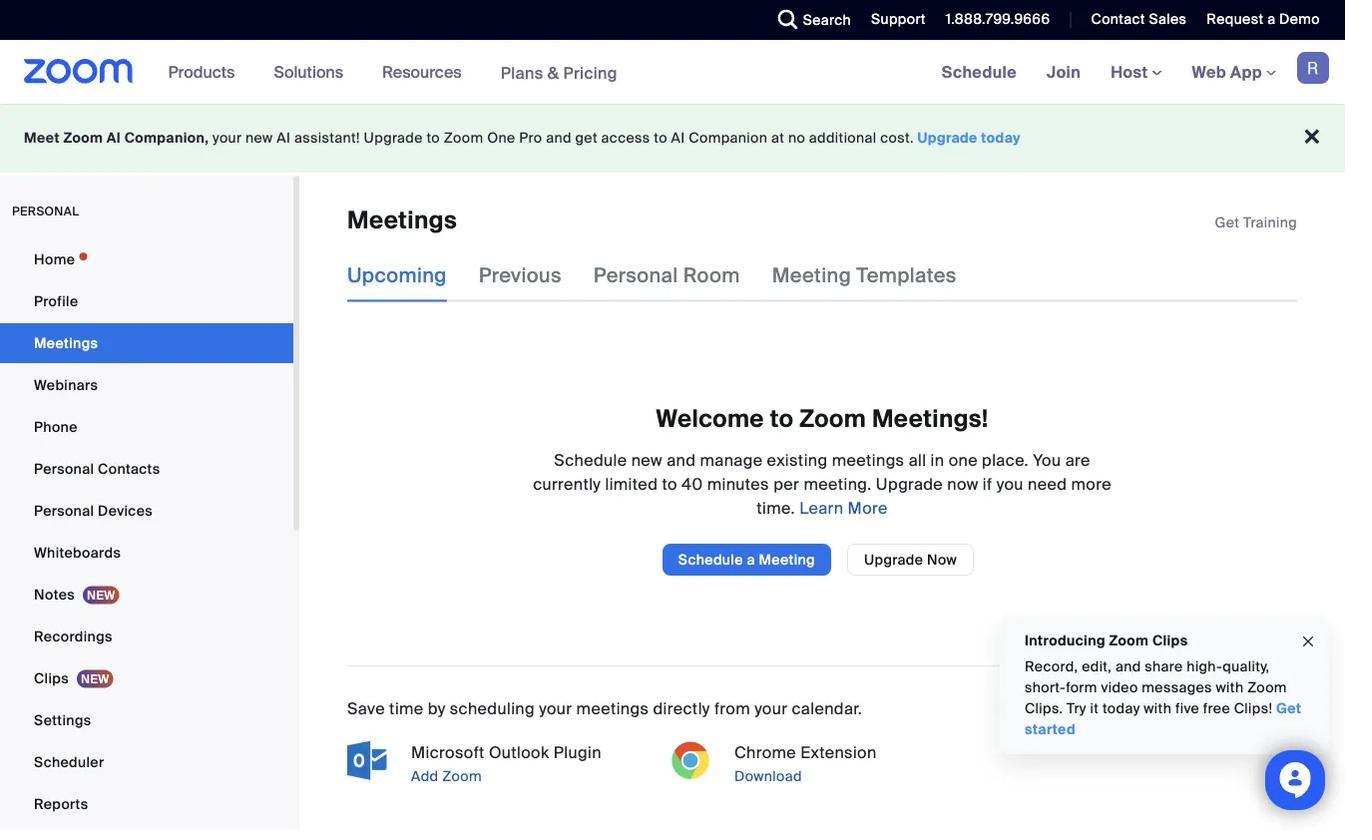Task type: vqa. For each thing, say whether or not it's contained in the screenshot.
The 11/14/2023,
no



Task type: locate. For each thing, give the bounding box(es) containing it.
1 vertical spatial and
[[667, 450, 696, 470]]

0 horizontal spatial meetings
[[577, 698, 649, 719]]

1 horizontal spatial with
[[1216, 679, 1244, 697]]

a down minutes
[[747, 550, 755, 569]]

chrome
[[735, 742, 797, 763]]

products
[[168, 61, 235, 82]]

a inside "button"
[[747, 550, 755, 569]]

five
[[1176, 700, 1200, 718]]

meeting templates
[[772, 263, 957, 288]]

get
[[576, 129, 598, 147]]

solutions
[[274, 61, 344, 82]]

previous
[[479, 263, 562, 288]]

zoom up edit,
[[1110, 631, 1149, 650]]

notes
[[34, 586, 75, 604]]

1 horizontal spatial new
[[632, 450, 663, 470]]

upgrade inside schedule new and manage existing meetings all in one place. you are currently limited to 40 minutes per meeting. upgrade now if you need more time.
[[876, 473, 943, 494]]

introducing zoom clips
[[1025, 631, 1188, 650]]

1 vertical spatial meeting
[[759, 550, 816, 569]]

meeting
[[772, 263, 852, 288], [759, 550, 816, 569]]

personal for personal contacts
[[34, 460, 94, 478]]

edit,
[[1082, 658, 1112, 676]]

meetings up upcoming
[[347, 205, 457, 236]]

scheduler
[[34, 753, 104, 772]]

training
[[1244, 213, 1298, 232]]

1 horizontal spatial your
[[539, 698, 572, 719]]

new up the 'limited' at the left bottom of the page
[[632, 450, 663, 470]]

0 horizontal spatial meetings
[[34, 334, 98, 352]]

your right companion,
[[213, 129, 242, 147]]

additional
[[809, 129, 877, 147]]

2 vertical spatial and
[[1116, 658, 1142, 676]]

meeting left templates
[[772, 263, 852, 288]]

1 vertical spatial new
[[632, 450, 663, 470]]

1 horizontal spatial ai
[[277, 129, 291, 147]]

schedule inside 'link'
[[942, 61, 1017, 82]]

a for request
[[1268, 10, 1276, 28]]

plans
[[501, 62, 544, 83]]

minutes
[[707, 473, 770, 494]]

1 ai from the left
[[107, 129, 121, 147]]

new
[[246, 129, 273, 147], [632, 450, 663, 470]]

outlook
[[489, 742, 550, 763]]

and for schedule
[[667, 450, 696, 470]]

2 vertical spatial schedule
[[679, 550, 743, 569]]

it
[[1091, 700, 1099, 718]]

all
[[909, 450, 927, 470]]

clips
[[1153, 631, 1188, 650], [34, 669, 69, 688]]

0 horizontal spatial with
[[1144, 700, 1172, 718]]

schedule new and manage existing meetings all in one place. you are currently limited to 40 minutes per meeting. upgrade now if you need more time.
[[533, 450, 1112, 518]]

1 horizontal spatial schedule
[[679, 550, 743, 569]]

welcome to zoom meetings!
[[656, 403, 989, 434]]

high-
[[1187, 658, 1223, 676]]

from
[[715, 698, 751, 719]]

personal for personal room
[[594, 263, 678, 288]]

1 horizontal spatial and
[[667, 450, 696, 470]]

today down video at the right
[[1103, 700, 1141, 718]]

and
[[546, 129, 572, 147], [667, 450, 696, 470], [1116, 658, 1142, 676]]

pro
[[519, 129, 543, 147]]

2 vertical spatial personal
[[34, 502, 94, 520]]

2 horizontal spatial schedule
[[942, 61, 1017, 82]]

and up video at the right
[[1116, 658, 1142, 676]]

schedule inside schedule new and manage existing meetings all in one place. you are currently limited to 40 minutes per meeting. upgrade now if you need more time.
[[554, 450, 627, 470]]

devices
[[98, 502, 153, 520]]

0 vertical spatial meeting
[[772, 263, 852, 288]]

schedule inside "button"
[[679, 550, 743, 569]]

schedule down 1.888.799.9666 in the top of the page
[[942, 61, 1017, 82]]

0 vertical spatial meetings
[[832, 450, 905, 470]]

schedule up currently
[[554, 450, 627, 470]]

to inside schedule new and manage existing meetings all in one place. you are currently limited to 40 minutes per meeting. upgrade now if you need more time.
[[662, 473, 678, 494]]

1 horizontal spatial a
[[1268, 10, 1276, 28]]

reports link
[[0, 785, 293, 825]]

new left assistant!
[[246, 129, 273, 147]]

to
[[427, 129, 440, 147], [654, 129, 668, 147], [770, 403, 794, 434], [662, 473, 678, 494]]

today down "schedule" 'link'
[[982, 129, 1021, 147]]

meetings!
[[872, 403, 989, 434]]

get right clips! at the bottom
[[1277, 700, 1302, 718]]

meetings up plugin
[[577, 698, 649, 719]]

meeting.
[[804, 473, 872, 494]]

0 vertical spatial personal
[[594, 263, 678, 288]]

upgrade right cost.
[[918, 129, 978, 147]]

0 horizontal spatial your
[[213, 129, 242, 147]]

personal down phone
[[34, 460, 94, 478]]

with
[[1216, 679, 1244, 697], [1144, 700, 1172, 718]]

meetings
[[832, 450, 905, 470], [577, 698, 649, 719]]

upgrade down product information navigation
[[364, 129, 423, 147]]

meetings inside personal menu menu
[[34, 334, 98, 352]]

a left demo
[[1268, 10, 1276, 28]]

recordings
[[34, 627, 113, 646]]

schedule down 40
[[679, 550, 743, 569]]

1 horizontal spatial get
[[1277, 700, 1302, 718]]

and left 'get'
[[546, 129, 572, 147]]

personal left room
[[594, 263, 678, 288]]

1 horizontal spatial meetings
[[347, 205, 457, 236]]

0 horizontal spatial clips
[[34, 669, 69, 688]]

0 vertical spatial get
[[1216, 213, 1240, 232]]

schedule a meeting button
[[663, 544, 832, 576]]

0 horizontal spatial ai
[[107, 129, 121, 147]]

to left 40
[[662, 473, 678, 494]]

ai left assistant!
[[277, 129, 291, 147]]

your inside meet zoom ai companion, footer
[[213, 129, 242, 147]]

banner
[[0, 40, 1346, 105]]

1 vertical spatial clips
[[34, 669, 69, 688]]

upgrade down the all
[[876, 473, 943, 494]]

microsoft
[[411, 742, 485, 763]]

zoom down microsoft
[[442, 767, 482, 785]]

2 horizontal spatial ai
[[671, 129, 685, 147]]

0 horizontal spatial get
[[1216, 213, 1240, 232]]

personal inside tabs of meeting "tab list"
[[594, 263, 678, 288]]

0 vertical spatial clips
[[1153, 631, 1188, 650]]

resources button
[[382, 40, 471, 104]]

clips.
[[1025, 700, 1064, 718]]

1 horizontal spatial today
[[1103, 700, 1141, 718]]

0 vertical spatial schedule
[[942, 61, 1017, 82]]

save time by scheduling your meetings directly from your calendar.
[[347, 698, 863, 719]]

2 horizontal spatial and
[[1116, 658, 1142, 676]]

zoom logo image
[[24, 59, 133, 84]]

existing
[[767, 450, 828, 470]]

1 vertical spatial today
[[1103, 700, 1141, 718]]

and up 40
[[667, 450, 696, 470]]

today
[[982, 129, 1021, 147], [1103, 700, 1141, 718]]

0 horizontal spatial schedule
[[554, 450, 627, 470]]

new inside meet zoom ai companion, footer
[[246, 129, 273, 147]]

0 horizontal spatial new
[[246, 129, 273, 147]]

clips up share
[[1153, 631, 1188, 650]]

0 vertical spatial and
[[546, 129, 572, 147]]

1 vertical spatial schedule
[[554, 450, 627, 470]]

clips up settings
[[34, 669, 69, 688]]

meet zoom ai companion, footer
[[0, 104, 1346, 173]]

your for companion,
[[213, 129, 242, 147]]

meet
[[24, 129, 60, 147]]

by
[[428, 698, 446, 719]]

more
[[1072, 473, 1112, 494]]

settings
[[34, 711, 91, 730]]

2 horizontal spatial your
[[755, 698, 788, 719]]

with down messages on the right of the page
[[1144, 700, 1172, 718]]

webinars
[[34, 376, 98, 394]]

1 vertical spatial meetings
[[34, 334, 98, 352]]

record,
[[1025, 658, 1079, 676]]

and for record,
[[1116, 658, 1142, 676]]

more
[[848, 497, 888, 518]]

1 vertical spatial personal
[[34, 460, 94, 478]]

companion
[[689, 129, 768, 147]]

meetings up webinars
[[34, 334, 98, 352]]

meetings inside schedule new and manage existing meetings all in one place. you are currently limited to 40 minutes per meeting. upgrade now if you need more time.
[[832, 450, 905, 470]]

0 vertical spatial today
[[982, 129, 1021, 147]]

0 horizontal spatial and
[[546, 129, 572, 147]]

0 vertical spatial a
[[1268, 10, 1276, 28]]

your for scheduling
[[539, 698, 572, 719]]

and inside schedule new and manage existing meetings all in one place. you are currently limited to 40 minutes per meeting. upgrade now if you need more time.
[[667, 450, 696, 470]]

with up free
[[1216, 679, 1244, 697]]

1 vertical spatial get
[[1277, 700, 1302, 718]]

ai left companion
[[671, 129, 685, 147]]

1 horizontal spatial meetings
[[832, 450, 905, 470]]

to down resources dropdown button
[[427, 129, 440, 147]]

1.888.799.9666 button up join
[[931, 0, 1056, 40]]

1.888.799.9666
[[946, 10, 1051, 28]]

add
[[411, 767, 439, 785]]

personal up whiteboards
[[34, 502, 94, 520]]

limited
[[605, 473, 658, 494]]

learn
[[800, 497, 844, 518]]

calendar.
[[792, 698, 863, 719]]

zoom up "existing"
[[800, 403, 867, 434]]

meeting down time.
[[759, 550, 816, 569]]

zoom up clips! at the bottom
[[1248, 679, 1288, 697]]

templates
[[857, 263, 957, 288]]

your right 'from'
[[755, 698, 788, 719]]

need
[[1028, 473, 1068, 494]]

if
[[983, 473, 993, 494]]

plans & pricing link
[[501, 62, 618, 83], [501, 62, 618, 83]]

1 vertical spatial meetings
[[577, 698, 649, 719]]

plans & pricing
[[501, 62, 618, 83]]

personal devices
[[34, 502, 153, 520]]

and inside record, edit, and share high-quality, short-form video messages with zoom clips. try it today with five free clips!
[[1116, 658, 1142, 676]]

form
[[1066, 679, 1098, 697]]

0 vertical spatial new
[[246, 129, 273, 147]]

meetings
[[347, 205, 457, 236], [34, 334, 98, 352]]

upgrade now
[[864, 550, 958, 569]]

now
[[948, 473, 979, 494]]

upgrade left now
[[864, 550, 924, 569]]

request a demo
[[1207, 10, 1321, 28]]

assistant!
[[294, 129, 360, 147]]

ai left companion,
[[107, 129, 121, 147]]

web
[[1193, 61, 1227, 82]]

meetings up the meeting.
[[832, 450, 905, 470]]

0 horizontal spatial today
[[982, 129, 1021, 147]]

get started link
[[1025, 700, 1302, 739]]

0 horizontal spatial a
[[747, 550, 755, 569]]

1 vertical spatial with
[[1144, 700, 1172, 718]]

tabs of meeting tab list
[[347, 250, 989, 302]]

zoom
[[63, 129, 103, 147], [444, 129, 484, 147], [800, 403, 867, 434], [1110, 631, 1149, 650], [1248, 679, 1288, 697], [442, 767, 482, 785]]

your up plugin
[[539, 698, 572, 719]]

get inside get started
[[1277, 700, 1302, 718]]

get left training
[[1216, 213, 1240, 232]]

1 vertical spatial a
[[747, 550, 755, 569]]

upgrade inside button
[[864, 550, 924, 569]]

upgrade now button
[[848, 544, 975, 576]]



Task type: describe. For each thing, give the bounding box(es) containing it.
app
[[1231, 61, 1263, 82]]

zoom right meet
[[63, 129, 103, 147]]

contact sales
[[1092, 10, 1187, 28]]

2 ai from the left
[[277, 129, 291, 147]]

new inside schedule new and manage existing meetings all in one place. you are currently limited to 40 minutes per meeting. upgrade now if you need more time.
[[632, 450, 663, 470]]

get for get started
[[1277, 700, 1302, 718]]

0 vertical spatial with
[[1216, 679, 1244, 697]]

try
[[1067, 700, 1087, 718]]

currently
[[533, 473, 601, 494]]

meet zoom ai companion, your new ai assistant! upgrade to zoom one pro and get access to ai companion at no additional cost. upgrade today
[[24, 129, 1021, 147]]

40
[[682, 473, 703, 494]]

phone link
[[0, 407, 293, 447]]

demo
[[1280, 10, 1321, 28]]

get for get training
[[1216, 213, 1240, 232]]

scheduling
[[450, 698, 535, 719]]

product information navigation
[[153, 40, 633, 105]]

time.
[[757, 497, 796, 518]]

web app button
[[1193, 61, 1277, 82]]

a for schedule
[[747, 550, 755, 569]]

time
[[389, 698, 424, 719]]

home
[[34, 250, 75, 269]]

schedule for schedule a meeting
[[679, 550, 743, 569]]

microsoft outlook plugin add zoom
[[411, 742, 602, 785]]

1.888.799.9666 button up "schedule" 'link'
[[946, 10, 1051, 28]]

one
[[949, 450, 978, 470]]

contacts
[[98, 460, 160, 478]]

meetings for existing
[[832, 450, 905, 470]]

introducing
[[1025, 631, 1106, 650]]

clips inside personal menu menu
[[34, 669, 69, 688]]

zoom left one
[[444, 129, 484, 147]]

personal room
[[594, 263, 740, 288]]

plugin
[[554, 742, 602, 763]]

home link
[[0, 240, 293, 280]]

meeting inside "button"
[[759, 550, 816, 569]]

to up "existing"
[[770, 403, 794, 434]]

close image
[[1301, 631, 1317, 654]]

resources
[[382, 61, 462, 82]]

record, edit, and share high-quality, short-form video messages with zoom clips. try it today with five free clips!
[[1025, 658, 1288, 718]]

profile
[[34, 292, 78, 310]]

learn more
[[796, 497, 888, 518]]

to right access at top
[[654, 129, 668, 147]]

schedule for schedule
[[942, 61, 1017, 82]]

share
[[1145, 658, 1184, 676]]

personal menu menu
[[0, 240, 293, 827]]

reports
[[34, 795, 88, 814]]

scheduler link
[[0, 743, 293, 783]]

directly
[[653, 698, 710, 719]]

short-
[[1025, 679, 1066, 697]]

messages
[[1142, 679, 1213, 697]]

are
[[1066, 450, 1091, 470]]

3 ai from the left
[[671, 129, 685, 147]]

join
[[1047, 61, 1081, 82]]

whiteboards link
[[0, 533, 293, 573]]

in
[[931, 450, 945, 470]]

cost.
[[881, 129, 914, 147]]

room
[[684, 263, 740, 288]]

get training
[[1216, 213, 1298, 232]]

you
[[997, 473, 1024, 494]]

meeting inside "tab list"
[[772, 263, 852, 288]]

zoom inside microsoft outlook plugin add zoom
[[442, 767, 482, 785]]

today inside record, edit, and share high-quality, short-form video messages with zoom clips. try it today with five free clips!
[[1103, 700, 1141, 718]]

whiteboards
[[34, 544, 121, 562]]

clips link
[[0, 659, 293, 699]]

download
[[735, 767, 802, 785]]

meetings link
[[0, 323, 293, 363]]

pricing
[[564, 62, 618, 83]]

schedule for schedule new and manage existing meetings all in one place. you are currently limited to 40 minutes per meeting. upgrade now if you need more time.
[[554, 450, 627, 470]]

access
[[602, 129, 650, 147]]

schedule a meeting
[[679, 550, 816, 569]]

personal devices link
[[0, 491, 293, 531]]

started
[[1025, 721, 1076, 739]]

zoom inside record, edit, and share high-quality, short-form video messages with zoom clips. try it today with five free clips!
[[1248, 679, 1288, 697]]

clips!
[[1235, 700, 1273, 718]]

chrome extension download
[[735, 742, 877, 785]]

contact
[[1092, 10, 1146, 28]]

search
[[803, 10, 852, 29]]

personal for personal devices
[[34, 502, 94, 520]]

one
[[487, 129, 516, 147]]

host button
[[1111, 61, 1163, 82]]

1 horizontal spatial clips
[[1153, 631, 1188, 650]]

profile picture image
[[1298, 52, 1330, 84]]

now
[[927, 550, 958, 569]]

add zoom link
[[407, 764, 651, 788]]

at
[[772, 129, 785, 147]]

get training link
[[1216, 213, 1298, 232]]

and inside meet zoom ai companion, footer
[[546, 129, 572, 147]]

request
[[1207, 10, 1264, 28]]

meetings for your
[[577, 698, 649, 719]]

host
[[1111, 61, 1153, 82]]

place.
[[982, 450, 1029, 470]]

personal
[[12, 204, 79, 219]]

banner containing products
[[0, 40, 1346, 105]]

upcoming
[[347, 263, 447, 288]]

&
[[548, 62, 559, 83]]

upgrade today link
[[918, 129, 1021, 147]]

join link
[[1032, 40, 1096, 104]]

0 vertical spatial meetings
[[347, 205, 457, 236]]

today inside meet zoom ai companion, footer
[[982, 129, 1021, 147]]

save
[[347, 698, 385, 719]]

extension
[[801, 742, 877, 763]]

sales
[[1150, 10, 1187, 28]]

meetings navigation
[[927, 40, 1346, 105]]

free
[[1204, 700, 1231, 718]]

welcome
[[656, 403, 765, 434]]

quality,
[[1223, 658, 1270, 676]]



